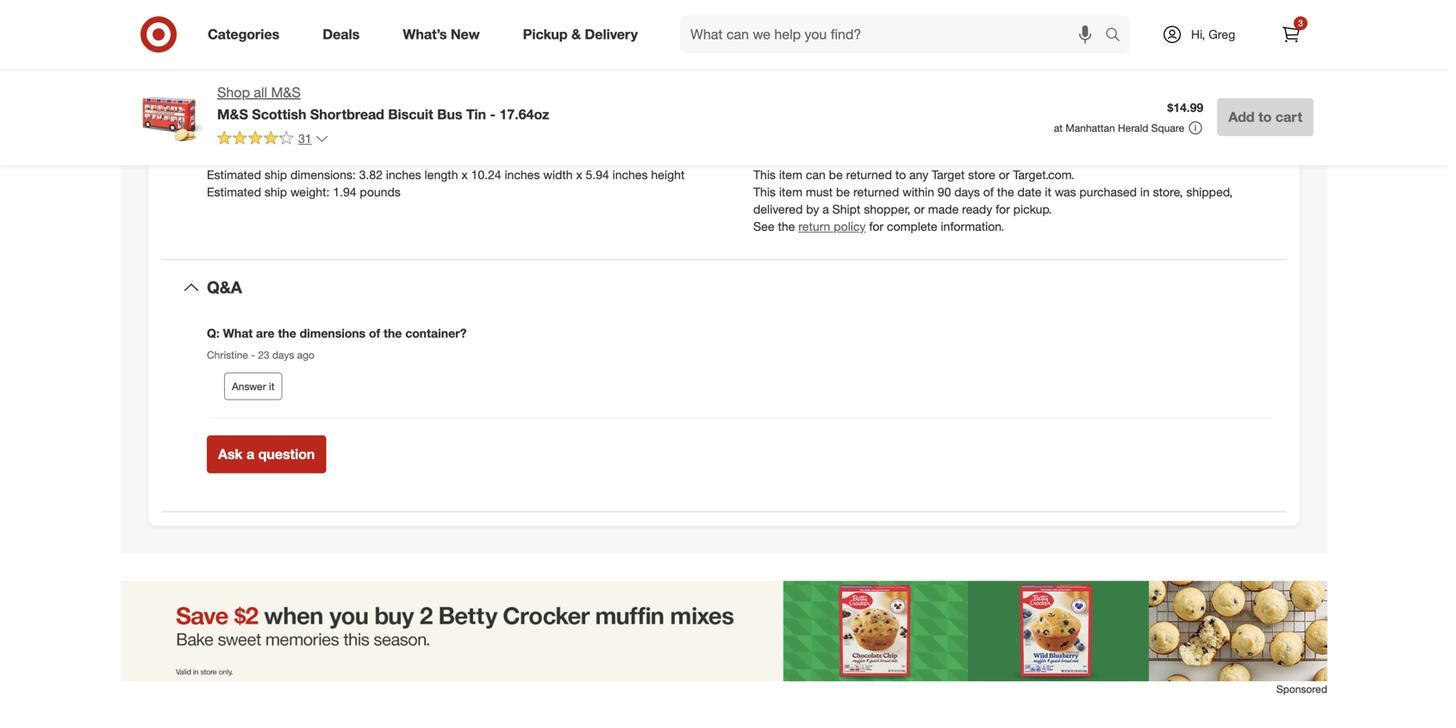 Task type: describe. For each thing, give the bounding box(es) containing it.
add to cart button
[[1218, 98, 1314, 136]]

height
[[651, 167, 685, 182]]

dimensions
[[300, 326, 366, 341]]

if
[[207, 39, 214, 54]]

0 vertical spatial m&s
[[271, 84, 301, 101]]

advertisement region
[[121, 582, 1328, 683]]

returns
[[296, 98, 357, 118]]

greg
[[1209, 27, 1236, 42]]

23
[[258, 349, 270, 362]]

of inside q: what are the dimensions of the container? christine - 23 days ago
[[369, 326, 381, 341]]

17.64oz
[[500, 106, 550, 123]]

manhattan
[[1066, 122, 1116, 135]]

square
[[1152, 122, 1185, 135]]

shipt
[[833, 202, 861, 217]]

q&a button
[[162, 261, 1287, 316]]

purchased
[[1080, 185, 1138, 200]]

delivered
[[754, 202, 803, 217]]

the right are
[[278, 326, 296, 341]]

return policy link
[[799, 219, 866, 234]]

days inside q: what are the dimensions of the container? christine - 23 days ago
[[272, 349, 294, 362]]

q:
[[207, 326, 220, 341]]

3 link
[[1273, 16, 1311, 53]]

31
[[298, 131, 312, 146]]

sponsored region
[[121, 582, 1328, 715]]

3
[[1299, 18, 1304, 28]]

pickup.
[[1014, 202, 1053, 217]]

2 vertical spatial or
[[914, 202, 925, 217]]

length
[[425, 167, 458, 182]]

target.com.
[[1014, 167, 1075, 182]]

shipping & returns button
[[162, 80, 1287, 135]]

q: what are the dimensions of the container? christine - 23 days ago
[[207, 326, 467, 362]]

a inside button
[[247, 446, 255, 463]]

of inside this item can be returned to any target store or target.com. this item must be returned within 90 days of the date it was purchased in store, shipped, delivered by a shipt shopper, or made ready for pickup. see the return policy for complete information.
[[984, 185, 994, 200]]

was
[[1055, 185, 1077, 200]]

pickup & delivery link
[[509, 16, 660, 53]]

0 horizontal spatial for
[[870, 219, 884, 234]]

search button
[[1098, 16, 1139, 57]]

see
[[754, 219, 775, 234]]

1 vertical spatial m&s
[[217, 106, 248, 123]]

shipping & returns
[[207, 98, 357, 118]]

dimensions:
[[291, 167, 356, 182]]

question
[[258, 446, 315, 463]]

tin
[[467, 106, 486, 123]]

to inside this item can be returned to any target store or target.com. this item must be returned within 90 days of the date it was purchased in store, shipped, delivered by a shipt shopper, or made ready for pickup. see the return policy for complete information.
[[896, 167, 907, 182]]

by
[[807, 202, 820, 217]]

weight:
[[291, 185, 330, 200]]

product
[[727, 39, 770, 54]]

hi, greg
[[1192, 27, 1236, 42]]

ago
[[297, 349, 315, 362]]

2 estimated from the top
[[207, 185, 261, 200]]

date
[[1018, 185, 1042, 200]]

2 vertical spatial item
[[780, 185, 803, 200]]

1 ship from the top
[[265, 167, 287, 182]]

store
[[969, 167, 996, 182]]

if the item details above aren't accurate or complete, we want to know about it. report incorrect product info.
[[207, 39, 795, 54]]

image of m&s scottish shortbread biscuit bus tin - 17.64oz image
[[135, 83, 204, 152]]

pickup
[[523, 26, 568, 43]]

width
[[544, 167, 573, 182]]

accurate
[[372, 39, 419, 54]]

2 inches from the left
[[505, 167, 540, 182]]

the right if
[[217, 39, 234, 54]]

1 vertical spatial be
[[837, 185, 850, 200]]

categories link
[[193, 16, 301, 53]]

ask
[[218, 446, 243, 463]]

target
[[932, 167, 965, 182]]

bus
[[437, 106, 463, 123]]

to inside add to cart button
[[1259, 109, 1272, 125]]

1 this from the top
[[754, 167, 776, 182]]

ready
[[963, 202, 993, 217]]

shortbread
[[310, 106, 385, 123]]

can
[[806, 167, 826, 182]]

know
[[556, 39, 585, 54]]

the left date
[[998, 185, 1015, 200]]

days inside this item can be returned to any target store or target.com. this item must be returned within 90 days of the date it was purchased in store, shipped, delivered by a shipt shopper, or made ready for pickup. see the return policy for complete information.
[[955, 185, 981, 200]]

it.
[[622, 39, 632, 54]]

0 vertical spatial for
[[996, 202, 1011, 217]]

shipping details estimated ship dimensions: 3.82 inches length x 10.24 inches width x 5.94 inches height estimated ship weight: 1.94 pounds
[[207, 142, 685, 200]]

delivery
[[585, 26, 638, 43]]

complete,
[[437, 39, 490, 54]]

in
[[1141, 185, 1150, 200]]

it inside this item can be returned to any target store or target.com. this item must be returned within 90 days of the date it was purchased in store, shipped, delivered by a shipt shopper, or made ready for pickup. see the return policy for complete information.
[[1046, 185, 1052, 200]]

search
[[1098, 28, 1139, 44]]

report incorrect product info. button
[[635, 38, 795, 55]]

answer
[[232, 380, 266, 393]]

shipped,
[[1187, 185, 1233, 200]]

shipping for shipping & returns
[[207, 98, 275, 118]]

deals
[[323, 26, 360, 43]]



Task type: locate. For each thing, give the bounding box(es) containing it.
m&s up scottish
[[271, 84, 301, 101]]

- inside shop all m&s m&s scottish shortbread biscuit bus tin - 17.64oz
[[490, 106, 496, 123]]

this item can be returned to any target store or target.com. this item must be returned within 90 days of the date it was purchased in store, shipped, delivered by a shipt shopper, or made ready for pickup. see the return policy for complete information.
[[754, 167, 1233, 234]]

inches right the 5.94
[[613, 167, 648, 182]]

2 x from the left
[[576, 167, 583, 182]]

the left container?
[[384, 326, 402, 341]]

ship
[[265, 167, 287, 182], [265, 185, 287, 200]]

any
[[910, 167, 929, 182]]

0 horizontal spatial days
[[272, 349, 294, 362]]

days
[[955, 185, 981, 200], [272, 349, 294, 362]]

0 horizontal spatial &
[[280, 98, 291, 118]]

1 horizontal spatial or
[[914, 202, 925, 217]]

1 vertical spatial ship
[[265, 185, 287, 200]]

must
[[806, 185, 833, 200]]

1 vertical spatial this
[[754, 185, 776, 200]]

0 vertical spatial this
[[754, 167, 776, 182]]

be right can
[[829, 167, 843, 182]]

2 vertical spatial to
[[896, 167, 907, 182]]

1 vertical spatial to
[[1259, 109, 1272, 125]]

2 shipping from the top
[[207, 142, 265, 159]]

0 vertical spatial ship
[[265, 167, 287, 182]]

0 horizontal spatial a
[[247, 446, 255, 463]]

to left any
[[896, 167, 907, 182]]

or right accurate
[[423, 39, 434, 54]]

x left the 5.94
[[576, 167, 583, 182]]

2 this from the top
[[754, 185, 776, 200]]

a inside this item can be returned to any target store or target.com. this item must be returned within 90 days of the date it was purchased in store, shipped, delivered by a shipt shopper, or made ready for pickup. see the return policy for complete information.
[[823, 202, 829, 217]]

1 vertical spatial or
[[999, 167, 1010, 182]]

of
[[984, 185, 994, 200], [369, 326, 381, 341]]

or down within at the top right
[[914, 202, 925, 217]]

- left the 23
[[251, 349, 255, 362]]

1 vertical spatial estimated
[[207, 185, 261, 200]]

31 link
[[217, 130, 329, 150]]

all
[[254, 84, 267, 101]]

information.
[[941, 219, 1005, 234]]

to right add
[[1259, 109, 1272, 125]]

1 vertical spatial item
[[780, 167, 803, 182]]

1 horizontal spatial &
[[572, 26, 581, 43]]

0 horizontal spatial x
[[462, 167, 468, 182]]

1 vertical spatial it
[[269, 380, 275, 393]]

what
[[223, 326, 253, 341]]

shop
[[217, 84, 250, 101]]

3.82
[[359, 167, 383, 182]]

0 vertical spatial returned
[[847, 167, 893, 182]]

1 inches from the left
[[386, 167, 421, 182]]

a right by
[[823, 202, 829, 217]]

m&s
[[271, 84, 301, 101], [217, 106, 248, 123]]

1 vertical spatial details
[[268, 142, 312, 159]]

1 horizontal spatial inches
[[505, 167, 540, 182]]

0 horizontal spatial of
[[369, 326, 381, 341]]

info.
[[773, 39, 795, 54]]

1 horizontal spatial -
[[490, 106, 496, 123]]

- inside q: what are the dimensions of the container? christine - 23 days ago
[[251, 349, 255, 362]]

to right want on the left of the page
[[542, 39, 552, 54]]

1 horizontal spatial it
[[1046, 185, 1052, 200]]

herald
[[1119, 122, 1149, 135]]

x
[[462, 167, 468, 182], [576, 167, 583, 182]]

& for shipping
[[280, 98, 291, 118]]

0 vertical spatial it
[[1046, 185, 1052, 200]]

of down store at the top right
[[984, 185, 994, 200]]

item up the delivered
[[780, 185, 803, 200]]

aren't
[[339, 39, 369, 54]]

0 vertical spatial a
[[823, 202, 829, 217]]

-
[[490, 106, 496, 123], [251, 349, 255, 362]]

2 horizontal spatial inches
[[613, 167, 648, 182]]

what's new link
[[388, 16, 502, 53]]

& right the all
[[280, 98, 291, 118]]

christine
[[207, 349, 248, 362]]

0 horizontal spatial m&s
[[217, 106, 248, 123]]

2 ship from the top
[[265, 185, 287, 200]]

sponsored
[[1277, 684, 1328, 697]]

- right tin
[[490, 106, 496, 123]]

What can we help you find? suggestions appear below search field
[[681, 16, 1110, 53]]

0 vertical spatial details
[[264, 39, 300, 54]]

of right dimensions
[[369, 326, 381, 341]]

at
[[1055, 122, 1063, 135]]

shopper,
[[864, 202, 911, 217]]

it
[[1046, 185, 1052, 200], [269, 380, 275, 393]]

deals link
[[308, 16, 381, 53]]

m&s down shop
[[217, 106, 248, 123]]

a
[[823, 202, 829, 217], [247, 446, 255, 463]]

shipping up 31 link on the left of page
[[207, 98, 275, 118]]

ship down 31 link on the left of page
[[265, 167, 287, 182]]

1 vertical spatial for
[[870, 219, 884, 234]]

1 horizontal spatial for
[[996, 202, 1011, 217]]

we
[[494, 39, 509, 54]]

for right ready
[[996, 202, 1011, 217]]

returned
[[847, 167, 893, 182], [854, 185, 900, 200]]

it left 'was'
[[1046, 185, 1052, 200]]

1 vertical spatial a
[[247, 446, 255, 463]]

shop all m&s m&s scottish shortbread biscuit bus tin - 17.64oz
[[217, 84, 550, 123]]

it right answer
[[269, 380, 275, 393]]

1 vertical spatial returned
[[854, 185, 900, 200]]

& left about
[[572, 26, 581, 43]]

0 horizontal spatial to
[[542, 39, 552, 54]]

item right if
[[238, 39, 261, 54]]

days right the 23
[[272, 349, 294, 362]]

or
[[423, 39, 434, 54], [999, 167, 1010, 182], [914, 202, 925, 217]]

1 vertical spatial shipping
[[207, 142, 265, 159]]

2 horizontal spatial or
[[999, 167, 1010, 182]]

1 vertical spatial days
[[272, 349, 294, 362]]

within
[[903, 185, 935, 200]]

cart
[[1276, 109, 1303, 125]]

0 vertical spatial estimated
[[207, 167, 261, 182]]

new
[[451, 26, 480, 43]]

shipping down scottish
[[207, 142, 265, 159]]

0 vertical spatial &
[[572, 26, 581, 43]]

1 estimated from the top
[[207, 167, 261, 182]]

made
[[929, 202, 959, 217]]

store,
[[1154, 185, 1184, 200]]

1 horizontal spatial of
[[984, 185, 994, 200]]

0 horizontal spatial it
[[269, 380, 275, 393]]

item left can
[[780, 167, 803, 182]]

5.94
[[586, 167, 610, 182]]

for down shopper, at top right
[[870, 219, 884, 234]]

this
[[754, 167, 776, 182], [754, 185, 776, 200]]

2 horizontal spatial to
[[1259, 109, 1272, 125]]

0 vertical spatial to
[[542, 39, 552, 54]]

want
[[513, 39, 538, 54]]

inches left "width"
[[505, 167, 540, 182]]

for
[[996, 202, 1011, 217], [870, 219, 884, 234]]

at manhattan herald square
[[1055, 122, 1185, 135]]

the down the delivered
[[778, 219, 796, 234]]

1 vertical spatial of
[[369, 326, 381, 341]]

1 shipping from the top
[[207, 98, 275, 118]]

report
[[635, 39, 673, 54]]

1 vertical spatial -
[[251, 349, 255, 362]]

1.94
[[333, 185, 357, 200]]

- for tin
[[490, 106, 496, 123]]

pickup & delivery
[[523, 26, 638, 43]]

$14.99
[[1168, 100, 1204, 115]]

answer it button
[[224, 373, 282, 401]]

complete
[[887, 219, 938, 234]]

&
[[572, 26, 581, 43], [280, 98, 291, 118]]

& inside "dropdown button"
[[280, 98, 291, 118]]

1 horizontal spatial days
[[955, 185, 981, 200]]

1 horizontal spatial a
[[823, 202, 829, 217]]

what's new
[[403, 26, 480, 43]]

ship left 'weight:'
[[265, 185, 287, 200]]

are
[[256, 326, 275, 341]]

0 vertical spatial item
[[238, 39, 261, 54]]

0 horizontal spatial inches
[[386, 167, 421, 182]]

10.24
[[471, 167, 502, 182]]

shipping inside shipping details estimated ship dimensions: 3.82 inches length x 10.24 inches width x 5.94 inches height estimated ship weight: 1.94 pounds
[[207, 142, 265, 159]]

0 horizontal spatial -
[[251, 349, 255, 362]]

0 vertical spatial be
[[829, 167, 843, 182]]

categories
[[208, 26, 280, 43]]

about
[[588, 39, 619, 54]]

1 horizontal spatial m&s
[[271, 84, 301, 101]]

& for pickup
[[572, 26, 581, 43]]

1 vertical spatial &
[[280, 98, 291, 118]]

add to cart
[[1229, 109, 1303, 125]]

a right ask
[[247, 446, 255, 463]]

shipping for shipping details estimated ship dimensions: 3.82 inches length x 10.24 inches width x 5.94 inches height estimated ship weight: 1.94 pounds
[[207, 142, 265, 159]]

return
[[799, 219, 831, 234]]

q&a
[[207, 278, 242, 298]]

details down scottish
[[268, 142, 312, 159]]

or right store at the top right
[[999, 167, 1010, 182]]

be
[[829, 167, 843, 182], [837, 185, 850, 200]]

answer it
[[232, 380, 275, 393]]

inches up pounds at top
[[386, 167, 421, 182]]

0 vertical spatial of
[[984, 185, 994, 200]]

details left the above
[[264, 39, 300, 54]]

item
[[238, 39, 261, 54], [780, 167, 803, 182], [780, 185, 803, 200]]

shipping inside shipping & returns "dropdown button"
[[207, 98, 275, 118]]

add
[[1229, 109, 1255, 125]]

0 horizontal spatial or
[[423, 39, 434, 54]]

hi,
[[1192, 27, 1206, 42]]

it inside button
[[269, 380, 275, 393]]

x left 10.24
[[462, 167, 468, 182]]

be up shipt
[[837, 185, 850, 200]]

90
[[938, 185, 952, 200]]

1 horizontal spatial x
[[576, 167, 583, 182]]

incorrect
[[676, 39, 724, 54]]

3 inches from the left
[[613, 167, 648, 182]]

estimated
[[207, 167, 261, 182], [207, 185, 261, 200]]

details inside shipping details estimated ship dimensions: 3.82 inches length x 10.24 inches width x 5.94 inches height estimated ship weight: 1.94 pounds
[[268, 142, 312, 159]]

policy
[[834, 219, 866, 234]]

biscuit
[[388, 106, 434, 123]]

1 horizontal spatial to
[[896, 167, 907, 182]]

days up ready
[[955, 185, 981, 200]]

1 x from the left
[[462, 167, 468, 182]]

- for christine
[[251, 349, 255, 362]]

0 vertical spatial days
[[955, 185, 981, 200]]

ask a question button
[[207, 436, 326, 474]]

pounds
[[360, 185, 401, 200]]

container?
[[406, 326, 467, 341]]

0 vertical spatial or
[[423, 39, 434, 54]]

0 vertical spatial shipping
[[207, 98, 275, 118]]

0 vertical spatial -
[[490, 106, 496, 123]]



Task type: vqa. For each thing, say whether or not it's contained in the screenshot.
Square
yes



